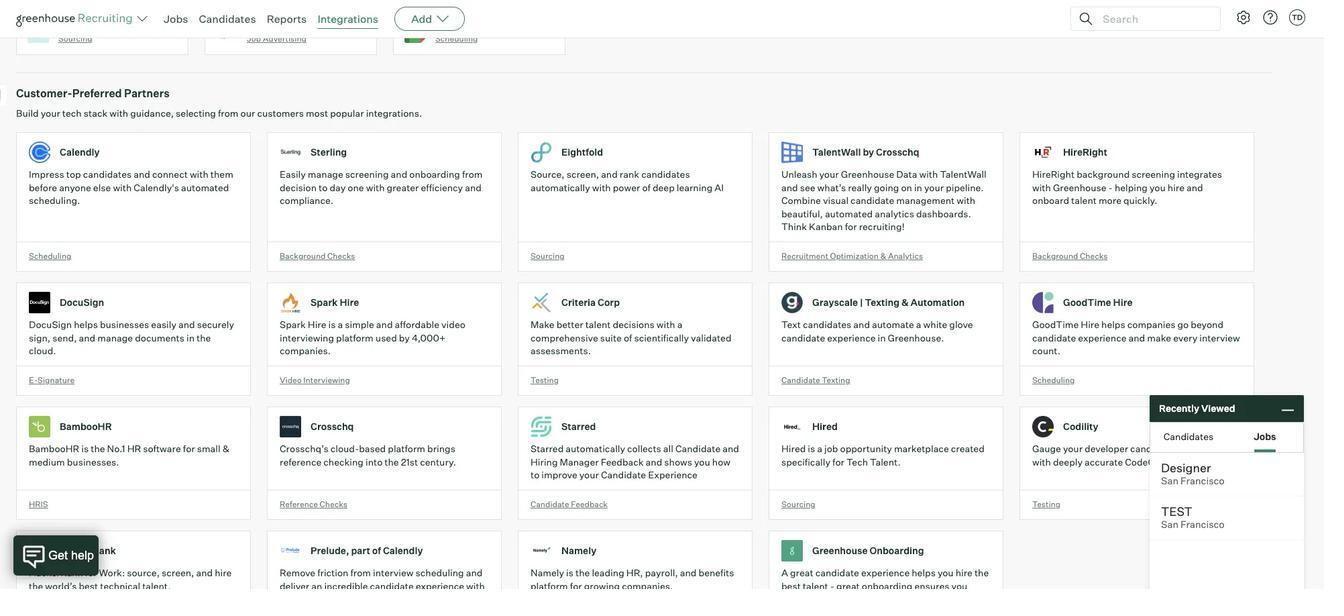 Task type: locate. For each thing, give the bounding box(es) containing it.
and down unleash
[[782, 182, 798, 193]]

automate
[[872, 319, 914, 330]]

screening up one
[[345, 169, 389, 180]]

2 san from the top
[[1161, 519, 1179, 531]]

interviewing
[[303, 375, 350, 385]]

customer-
[[16, 87, 72, 100]]

sourcing down specifically
[[782, 499, 816, 509]]

easily
[[280, 169, 306, 180]]

you up ensures
[[938, 567, 954, 579]]

great down greenhouse onboarding
[[837, 580, 860, 589]]

candidate down "collects"
[[601, 469, 646, 481]]

assessments. for skills
[[1178, 456, 1238, 467]]

1 horizontal spatial candidates
[[1164, 430, 1214, 442]]

stack
[[84, 107, 108, 119]]

1 horizontal spatial &
[[881, 251, 887, 261]]

2 horizontal spatial of
[[642, 182, 651, 193]]

for down job
[[833, 456, 845, 467]]

google calendar scheduling
[[435, 20, 511, 44]]

goodtime for goodtime hire
[[1063, 297, 1112, 308]]

comprehensive
[[531, 332, 598, 343]]

0 horizontal spatial background
[[280, 251, 326, 261]]

is up businesses.
[[81, 443, 89, 454]]

of inside source, screen, and rank candidates automatically with power of deep learning ai
[[642, 182, 651, 193]]

0 horizontal spatial automated
[[181, 182, 229, 193]]

0 horizontal spatial hire
[[215, 567, 232, 579]]

a up greenhouse.
[[916, 319, 922, 330]]

hire inside goodtime hire helps companies go beyond candidate experience and make every interview count.
[[1081, 319, 1100, 330]]

0 horizontal spatial to
[[319, 182, 328, 193]]

bamboohr is the no.1 hr software for small & medium businesses.
[[29, 443, 229, 467]]

hackerrank up world's
[[29, 567, 83, 579]]

0 horizontal spatial by
[[399, 332, 410, 343]]

in right documents
[[187, 332, 195, 343]]

advertising
[[263, 34, 307, 44]]

2 vertical spatial of
[[372, 545, 381, 557]]

1 best from the left
[[79, 580, 98, 589]]

1 horizontal spatial interview
[[1200, 332, 1240, 343]]

hire up simple
[[340, 297, 359, 308]]

crosschq
[[876, 147, 920, 158], [311, 421, 354, 432]]

greenhouse inside the unleash your greenhouse data with talentwall and see what's really going on in your pipeline. combine visual candidate management with beautiful, automated analytics dashboards. think kanban for recruiting!
[[841, 169, 895, 180]]

0 vertical spatial docusign
[[60, 297, 104, 308]]

0 horizontal spatial talent
[[586, 319, 611, 330]]

tab list
[[1151, 423, 1304, 452]]

francisco for designer
[[1181, 475, 1225, 487]]

& left analytics on the top right of the page
[[881, 251, 887, 261]]

our
[[241, 107, 255, 119]]

experience down goodtime hire
[[1078, 332, 1127, 343]]

0 horizontal spatial candidates
[[199, 12, 256, 25]]

decisions
[[613, 319, 655, 330]]

0 vertical spatial bamboohr
[[60, 421, 112, 432]]

data
[[897, 169, 918, 180]]

and inside the unleash your greenhouse data with talentwall and see what's really going on in your pipeline. combine visual candidate management with beautiful, automated analytics dashboards. think kanban for recruiting!
[[782, 182, 798, 193]]

hireright for hireright background screening integrates with greenhouse - helping you hire and onboard talent more quickly.
[[1033, 169, 1075, 180]]

1 horizontal spatial background checks
[[1033, 251, 1108, 261]]

screening for hire
[[1132, 169, 1176, 180]]

manage
[[308, 169, 343, 180], [97, 332, 133, 343]]

hireright inside "hireright background screening integrates with greenhouse - helping you hire and onboard talent more quickly."
[[1033, 169, 1075, 180]]

1 horizontal spatial assessments.
[[1178, 456, 1238, 467]]

greenhouse up really
[[841, 169, 895, 180]]

1 horizontal spatial to
[[531, 469, 540, 481]]

hired inside hired is a job opportunity marketplace created specifically for tech talent.
[[782, 443, 806, 454]]

0 horizontal spatial background checks
[[280, 251, 355, 261]]

automatically
[[531, 182, 590, 193], [566, 443, 625, 454]]

for left work:
[[85, 567, 97, 579]]

of right part
[[372, 545, 381, 557]]

candidate inside a great candidate experience helps you hire the best talent - great onboarding ensures yo
[[816, 567, 859, 579]]

and inside remove friction from interview scheduling and deliver an incredible candidate experience wit
[[466, 567, 483, 579]]

0 horizontal spatial screen,
[[162, 567, 194, 579]]

background
[[280, 251, 326, 261], [1033, 251, 1079, 261]]

automatically inside source, screen, and rank candidates automatically with power of deep learning ai
[[531, 182, 590, 193]]

1 vertical spatial hireright
[[1033, 169, 1075, 180]]

integrations
[[318, 12, 379, 25]]

docusign inside the docusign helps businesses easily and securely sign, send, and manage documents in the cloud.
[[29, 319, 72, 330]]

from up incredible
[[351, 567, 371, 579]]

sourcing inside wellfound (formerly angellist talent) sourcing
[[58, 34, 92, 44]]

simple
[[345, 319, 374, 330]]

0 horizontal spatial sourcing
[[58, 34, 92, 44]]

checks for compliance.
[[327, 251, 355, 261]]

greenhouse up a great candidate experience helps you hire the best talent - great onboarding ensures yo
[[813, 545, 868, 557]]

cloud-
[[331, 443, 359, 454]]

to down hiring
[[531, 469, 540, 481]]

0 vertical spatial hireright
[[1063, 147, 1108, 158]]

part
[[351, 545, 370, 557]]

companies
[[1128, 319, 1176, 330]]

1 vertical spatial hired
[[782, 443, 806, 454]]

background down onboard
[[1033, 251, 1079, 261]]

san for test
[[1161, 519, 1179, 531]]

namely for namely
[[562, 545, 597, 557]]

hire up interviewing
[[308, 319, 326, 330]]

automated inside the impress top candidates and connect with them before anyone else with calendly's automated scheduling.
[[181, 182, 229, 193]]

signature
[[38, 375, 75, 385]]

bamboohr for bamboohr
[[60, 421, 112, 432]]

for left growing
[[570, 580, 582, 589]]

platform left growing
[[531, 580, 568, 589]]

talentwall up what's
[[813, 147, 861, 158]]

companies. down interviewing
[[280, 345, 331, 356]]

- down greenhouse onboarding
[[830, 580, 835, 589]]

assessments. inside the gauge your developer candidates' real-life skills with deeply accurate codecheck assessments.
[[1178, 456, 1238, 467]]

0 horizontal spatial helps
[[74, 319, 98, 330]]

technical
[[100, 580, 140, 589]]

of left deep
[[642, 182, 651, 193]]

else
[[93, 182, 111, 193]]

companies. down 'hr,'
[[622, 580, 673, 589]]

screening inside "hireright background screening integrates with greenhouse - helping you hire and onboard talent more quickly."
[[1132, 169, 1176, 180]]

checks up goodtime hire
[[1080, 251, 1108, 261]]

2 horizontal spatial you
[[1150, 182, 1166, 193]]

2 horizontal spatial candidates
[[803, 319, 852, 330]]

make
[[531, 319, 555, 330]]

1 vertical spatial talentwall
[[940, 169, 987, 180]]

0 vertical spatial manage
[[308, 169, 343, 180]]

hired up specifically
[[782, 443, 806, 454]]

background checks for hireright background screening integrates with greenhouse - helping you hire and onboard talent more quickly.
[[1033, 251, 1108, 261]]

greenhouse recruiting image
[[16, 11, 137, 27]]

with inside "hireright background screening integrates with greenhouse - helping you hire and onboard talent more quickly."
[[1033, 182, 1051, 193]]

your up management
[[925, 182, 944, 193]]

1 horizontal spatial best
[[782, 580, 801, 589]]

0 vertical spatial talentwall
[[813, 147, 861, 158]]

0 horizontal spatial in
[[187, 332, 195, 343]]

1 vertical spatial platform
[[388, 443, 425, 454]]

jobs inside tab list
[[1254, 430, 1277, 442]]

1 horizontal spatial of
[[624, 332, 632, 343]]

candidates inside tab list
[[1164, 430, 1214, 442]]

go
[[1178, 319, 1189, 330]]

the inside the docusign helps businesses easily and securely sign, send, and manage documents in the cloud.
[[197, 332, 211, 343]]

candidates inside source, screen, and rank candidates automatically with power of deep learning ai
[[642, 169, 690, 180]]

2 horizontal spatial helps
[[1102, 319, 1126, 330]]

1 horizontal spatial great
[[837, 580, 860, 589]]

1 horizontal spatial talentwall
[[940, 169, 987, 180]]

scheduling down the 'scheduling.'
[[29, 251, 71, 261]]

crosschq's
[[280, 443, 329, 454]]

you inside starred automatically collects all candidate and hiring manager feedback and shows you how to improve your candidate experience
[[694, 456, 710, 467]]

experience down |
[[827, 332, 876, 343]]

compliance.
[[280, 195, 333, 206]]

to left day
[[319, 182, 328, 193]]

you
[[1150, 182, 1166, 193], [694, 456, 710, 467], [938, 567, 954, 579]]

0 horizontal spatial onboarding
[[409, 169, 460, 180]]

1 horizontal spatial screening
[[1132, 169, 1176, 180]]

2 francisco from the top
[[1181, 519, 1225, 531]]

0 vertical spatial talent
[[1072, 195, 1097, 206]]

helps
[[74, 319, 98, 330], [1102, 319, 1126, 330], [912, 567, 936, 579]]

experience inside goodtime hire helps companies go beyond candidate experience and make every interview count.
[[1078, 332, 1127, 343]]

with right stack
[[110, 107, 128, 119]]

0 vertical spatial you
[[1150, 182, 1166, 193]]

interview
[[1200, 332, 1240, 343], [373, 567, 414, 579]]

from up efficiency
[[462, 169, 483, 180]]

texting down text candidates and automate a white glove candidate experience in greenhouse.
[[822, 375, 851, 385]]

customer-preferred partners
[[16, 87, 170, 100]]

scheduling down google
[[435, 34, 478, 44]]

1 vertical spatial hackerrank
[[29, 567, 83, 579]]

experience inside a great candidate experience helps you hire the best talent - great onboarding ensures yo
[[861, 567, 910, 579]]

background down 'compliance.' on the left top of the page
[[280, 251, 326, 261]]

with inside make better talent decisions with a comprehensive suite of scientifically validated assessments.
[[657, 319, 675, 330]]

with
[[110, 107, 128, 119], [190, 169, 209, 180], [920, 169, 938, 180], [113, 182, 132, 193], [366, 182, 385, 193], [592, 182, 611, 193], [1033, 182, 1051, 193], [957, 195, 976, 206], [657, 319, 675, 330], [1033, 456, 1051, 467]]

san inside "test san francisco"
[[1161, 519, 1179, 531]]

in
[[914, 182, 923, 193], [187, 332, 195, 343], [878, 332, 886, 343]]

automated down them
[[181, 182, 229, 193]]

1 vertical spatial candidates
[[1164, 430, 1214, 442]]

and down integrates
[[1187, 182, 1204, 193]]

0 vertical spatial automatically
[[531, 182, 590, 193]]

interview down prelude, part of calendly
[[373, 567, 414, 579]]

hire for spark hire
[[340, 297, 359, 308]]

is for namely is the leading hr, payroll, and benefits platform for growing companies.
[[566, 567, 574, 579]]

and inside namely is the leading hr, payroll, and benefits platform for growing companies.
[[680, 567, 697, 579]]

1 screening from the left
[[345, 169, 389, 180]]

scheduling down count.
[[1033, 375, 1075, 385]]

0 vertical spatial from
[[218, 107, 239, 119]]

in inside text candidates and automate a white glove candidate experience in greenhouse.
[[878, 332, 886, 343]]

easily manage screening and onboarding from decision to day one with greater efficiency and compliance.
[[280, 169, 483, 206]]

you up quickly. at the right of page
[[1150, 182, 1166, 193]]

automatically inside starred automatically collects all candidate and hiring manager feedback and shows you how to improve your candidate experience
[[566, 443, 625, 454]]

1 vertical spatial crosschq
[[311, 421, 354, 432]]

experience down scheduling
[[416, 580, 464, 589]]

1 vertical spatial -
[[830, 580, 835, 589]]

1 vertical spatial manage
[[97, 332, 133, 343]]

goodtime inside goodtime hire helps companies go beyond candidate experience and make every interview count.
[[1033, 319, 1079, 330]]

1 horizontal spatial platform
[[388, 443, 425, 454]]

0 vertical spatial namely
[[562, 545, 597, 557]]

1 horizontal spatial from
[[351, 567, 371, 579]]

hackerrank up work:
[[60, 545, 116, 557]]

1 vertical spatial francisco
[[1181, 519, 1225, 531]]

with right one
[[366, 182, 385, 193]]

talent inside "hireright background screening integrates with greenhouse - helping you hire and onboard talent more quickly."
[[1072, 195, 1097, 206]]

0 vertical spatial hired
[[813, 421, 838, 432]]

and right easily
[[178, 319, 195, 330]]

kanban
[[809, 221, 843, 232]]

spark hire
[[311, 297, 359, 308]]

1 vertical spatial talent
[[586, 319, 611, 330]]

checks
[[327, 251, 355, 261], [1080, 251, 1108, 261], [320, 499, 348, 509]]

your
[[41, 107, 60, 119], [820, 169, 839, 180], [925, 182, 944, 193], [1063, 443, 1083, 454], [580, 469, 599, 481]]

accurate
[[1085, 456, 1123, 467]]

gauge
[[1033, 443, 1061, 454]]

0 vertical spatial candidates
[[199, 12, 256, 25]]

1 vertical spatial calendly
[[383, 545, 423, 557]]

checks right reference
[[320, 499, 348, 509]]

onboarding up efficiency
[[409, 169, 460, 180]]

for inside bamboohr is the no.1 hr software for small & medium businesses.
[[183, 443, 195, 454]]

goodtime up count.
[[1033, 319, 1079, 330]]

0 horizontal spatial companies.
[[280, 345, 331, 356]]

crosschq up "data"
[[876, 147, 920, 158]]

1 vertical spatial automatically
[[566, 443, 625, 454]]

candidate down text
[[782, 332, 825, 343]]

0 vertical spatial goodtime
[[1063, 297, 1112, 308]]

0 vertical spatial sourcing
[[58, 34, 92, 44]]

no.1
[[107, 443, 125, 454]]

2 background checks from the left
[[1033, 251, 1108, 261]]

1 vertical spatial interview
[[373, 567, 414, 579]]

san inside designer san francisco
[[1161, 475, 1179, 487]]

docusign up sign,
[[29, 319, 72, 330]]

platform inside 'crosschq's cloud-based platform brings reference checking into the 21st century.'
[[388, 443, 425, 454]]

0 vertical spatial san
[[1161, 475, 1179, 487]]

for left small
[[183, 443, 195, 454]]

2 best from the left
[[782, 580, 801, 589]]

1 vertical spatial automated
[[825, 208, 873, 219]]

assessments. down life
[[1178, 456, 1238, 467]]

0 horizontal spatial manage
[[97, 332, 133, 343]]

namely for namely is the leading hr, payroll, and benefits platform for growing companies.
[[531, 567, 564, 579]]

background checks up 'spark hire' at bottom
[[280, 251, 355, 261]]

1 background from the left
[[280, 251, 326, 261]]

2 horizontal spatial sourcing
[[782, 499, 816, 509]]

1 vertical spatial san
[[1161, 519, 1179, 531]]

century.
[[420, 456, 456, 467]]

namely up the leading
[[562, 545, 597, 557]]

1 vertical spatial to
[[531, 469, 540, 481]]

2 screening from the left
[[1132, 169, 1176, 180]]

and up the calendly's
[[134, 169, 150, 180]]

checks for quickly.
[[1080, 251, 1108, 261]]

talent down greenhouse onboarding
[[803, 580, 828, 589]]

hackerrank inside hackerrank for work: source, screen, and hire the world's best technical talent.
[[29, 567, 83, 579]]

documents
[[135, 332, 185, 343]]

1 horizontal spatial hired
[[813, 421, 838, 432]]

you left "how"
[[694, 456, 710, 467]]

1 horizontal spatial talent
[[803, 580, 828, 589]]

candidate down prelude, part of calendly
[[370, 580, 414, 589]]

helping
[[1115, 182, 1148, 193]]

hire down goodtime hire
[[1081, 319, 1100, 330]]

and inside spark hire is a simple and affordable video interviewing platform used by 4,000+ companies.
[[376, 319, 393, 330]]

a up scientifically
[[678, 319, 683, 330]]

is down 'spark hire' at bottom
[[328, 319, 336, 330]]

spark for spark hire is a simple and affordable video interviewing platform used by 4,000+ companies.
[[280, 319, 306, 330]]

onboarding inside a great candidate experience helps you hire the best talent - great onboarding ensures yo
[[862, 580, 913, 589]]

candidates down grayscale
[[803, 319, 852, 330]]

2 horizontal spatial scheduling
[[1033, 375, 1075, 385]]

platform inside namely is the leading hr, payroll, and benefits platform for growing companies.
[[531, 580, 568, 589]]

0 vertical spatial by
[[863, 147, 874, 158]]

reference
[[280, 456, 322, 467]]

0 vertical spatial screen,
[[567, 169, 599, 180]]

a inside spark hire is a simple and affordable video interviewing platform used by 4,000+ companies.
[[338, 319, 343, 330]]

appcast
[[247, 20, 285, 31]]

specifically
[[782, 456, 831, 467]]

francisco for test
[[1181, 519, 1225, 531]]

one
[[348, 182, 364, 193]]

francisco inside designer san francisco
[[1181, 475, 1225, 487]]

1 horizontal spatial background
[[1033, 251, 1079, 261]]

and inside goodtime hire helps companies go beyond candidate experience and make every interview count.
[[1129, 332, 1146, 343]]

0 vertical spatial hackerrank
[[60, 545, 116, 557]]

goodtime up goodtime hire helps companies go beyond candidate experience and make every interview count.
[[1063, 297, 1112, 308]]

starred for starred
[[562, 421, 596, 432]]

in inside the docusign helps businesses easily and securely sign, send, and manage documents in the cloud.
[[187, 332, 195, 343]]

1 horizontal spatial by
[[863, 147, 874, 158]]

sourcing down wellfound
[[58, 34, 92, 44]]

1 francisco from the top
[[1181, 475, 1225, 487]]

screen,
[[567, 169, 599, 180], [162, 567, 194, 579]]

interviewing
[[280, 332, 334, 343]]

is for bamboohr is the no.1 hr software for small & medium businesses.
[[81, 443, 89, 454]]

2 background from the left
[[1033, 251, 1079, 261]]

0 horizontal spatial jobs
[[164, 12, 188, 25]]

your down manager
[[580, 469, 599, 481]]

talentwall by crosschq
[[813, 147, 920, 158]]

1 horizontal spatial jobs
[[1254, 430, 1277, 442]]

1 vertical spatial sourcing
[[531, 251, 565, 261]]

hackerrank for hackerrank
[[60, 545, 116, 557]]

is inside bamboohr is the no.1 hr software for small & medium businesses.
[[81, 443, 89, 454]]

namely left the leading
[[531, 567, 564, 579]]

automatically up manager
[[566, 443, 625, 454]]

background checks
[[280, 251, 355, 261], [1033, 251, 1108, 261]]

assessments.
[[531, 345, 591, 356], [1178, 456, 1238, 467]]

hire inside hackerrank for work: source, screen, and hire the world's best technical talent.
[[215, 567, 232, 579]]

on
[[901, 182, 912, 193]]

candidate
[[782, 375, 820, 385], [676, 443, 721, 454], [601, 469, 646, 481], [531, 499, 569, 509]]

crosschq up cloud-
[[311, 421, 354, 432]]

1 horizontal spatial onboarding
[[862, 580, 913, 589]]

1 vertical spatial goodtime
[[1033, 319, 1079, 330]]

1 horizontal spatial crosschq
[[876, 147, 920, 158]]

feedback down 'improve'
[[571, 499, 608, 509]]

0 horizontal spatial testing
[[531, 375, 559, 385]]

candidate down 'improve'
[[531, 499, 569, 509]]

spark hire is a simple and affordable video interviewing platform used by 4,000+ companies.
[[280, 319, 466, 356]]

hired for hired
[[813, 421, 838, 432]]

2 vertical spatial greenhouse
[[813, 545, 868, 557]]

to
[[319, 182, 328, 193], [531, 469, 540, 481]]

0 vertical spatial jobs
[[164, 12, 188, 25]]

manage down businesses
[[97, 332, 133, 343]]

for inside namely is the leading hr, payroll, and benefits platform for growing companies.
[[570, 580, 582, 589]]

source,
[[127, 567, 160, 579]]

and down companies
[[1129, 332, 1146, 343]]

from inside remove friction from interview scheduling and deliver an incredible candidate experience wit
[[351, 567, 371, 579]]

screening inside easily manage screening and onboarding from decision to day one with greater efficiency and compliance.
[[345, 169, 389, 180]]

test
[[1161, 504, 1193, 519]]

bamboohr inside bamboohr is the no.1 hr software for small & medium businesses.
[[29, 443, 79, 454]]

hireright background screening integrates with greenhouse - helping you hire and onboard talent more quickly.
[[1033, 169, 1222, 206]]

1 san from the top
[[1161, 475, 1179, 487]]

starred inside starred automatically collects all candidate and hiring manager feedback and shows you how to improve your candidate experience
[[531, 443, 564, 454]]

tech
[[847, 456, 868, 467]]

your for unleash
[[820, 169, 839, 180]]

for inside the unleash your greenhouse data with talentwall and see what's really going on in your pipeline. combine visual candidate management with beautiful, automated analytics dashboards. think kanban for recruiting!
[[845, 221, 857, 232]]

0 horizontal spatial scheduling
[[29, 251, 71, 261]]

1 background checks from the left
[[280, 251, 355, 261]]

skills
[[1219, 443, 1242, 454]]

visual
[[823, 195, 849, 206]]

helps inside the docusign helps businesses easily and securely sign, send, and manage documents in the cloud.
[[74, 319, 98, 330]]

best inside hackerrank for work: source, screen, and hire the world's best technical talent.
[[79, 580, 98, 589]]

0 horizontal spatial you
[[694, 456, 710, 467]]

onboarding inside easily manage screening and onboarding from decision to day one with greater efficiency and compliance.
[[409, 169, 460, 180]]

&
[[881, 251, 887, 261], [902, 297, 909, 308], [223, 443, 229, 454]]

sourcing up criteria
[[531, 251, 565, 261]]

san for designer
[[1161, 475, 1179, 487]]

anyone
[[59, 182, 91, 193]]

going
[[874, 182, 899, 193]]

candidates up deep
[[642, 169, 690, 180]]

namely inside namely is the leading hr, payroll, and benefits platform for growing companies.
[[531, 567, 564, 579]]

screen, up talent.
[[162, 567, 194, 579]]

platform down simple
[[336, 332, 374, 343]]

-
[[1109, 182, 1113, 193], [830, 580, 835, 589]]

0 horizontal spatial best
[[79, 580, 98, 589]]

starred up hiring
[[531, 443, 564, 454]]

of down decisions
[[624, 332, 632, 343]]

0 vertical spatial spark
[[311, 297, 338, 308]]

with left power
[[592, 182, 611, 193]]

experience
[[648, 469, 698, 481]]

helps inside a great candidate experience helps you hire the best talent - great onboarding ensures yo
[[912, 567, 936, 579]]

power
[[613, 182, 640, 193]]

helps up send,
[[74, 319, 98, 330]]

and right source,
[[196, 567, 213, 579]]

great
[[790, 567, 814, 579], [837, 580, 860, 589]]

really
[[848, 182, 872, 193]]

2 horizontal spatial talent
[[1072, 195, 1097, 206]]

by up really
[[863, 147, 874, 158]]

feedback inside starred automatically collects all candidate and hiring manager feedback and shows you how to improve your candidate experience
[[601, 456, 644, 467]]

1 horizontal spatial companies.
[[622, 580, 673, 589]]

a great candidate experience helps you hire the best talent - great onboarding ensures yo
[[782, 567, 989, 589]]

0 vertical spatial to
[[319, 182, 328, 193]]

screen, down eightfold
[[567, 169, 599, 180]]

the
[[197, 332, 211, 343], [91, 443, 105, 454], [385, 456, 399, 467], [576, 567, 590, 579], [975, 567, 989, 579], [29, 580, 43, 589]]

a inside make better talent decisions with a comprehensive suite of scientifically validated assessments.
[[678, 319, 683, 330]]

hackerrank
[[60, 545, 116, 557], [29, 567, 83, 579]]

0 vertical spatial feedback
[[601, 456, 644, 467]]

and left the rank
[[601, 169, 618, 180]]

1 horizontal spatial you
[[938, 567, 954, 579]]

background
[[1077, 169, 1130, 180]]

0 vertical spatial platform
[[336, 332, 374, 343]]

candidates inside text candidates and automate a white glove candidate experience in greenhouse.
[[803, 319, 852, 330]]

of inside make better talent decisions with a comprehensive suite of scientifically validated assessments.
[[624, 332, 632, 343]]

hireright
[[1063, 147, 1108, 158], [1033, 169, 1075, 180]]

hire inside spark hire is a simple and affordable video interviewing platform used by 4,000+ companies.
[[308, 319, 326, 330]]

hackerrank for work: source, screen, and hire the world's best technical talent.
[[29, 567, 232, 589]]

candidates up real-
[[1164, 430, 1214, 442]]

0 horizontal spatial hired
[[782, 443, 806, 454]]

designer
[[1161, 460, 1211, 475]]

more
[[1099, 195, 1122, 206]]

- up more
[[1109, 182, 1113, 193]]

in down automate
[[878, 332, 886, 343]]

assessments. inside make better talent decisions with a comprehensive suite of scientifically validated assessments.
[[531, 345, 591, 356]]

helps down goodtime hire
[[1102, 319, 1126, 330]]

hire up companies
[[1114, 297, 1133, 308]]

greenhouse inside "hireright background screening integrates with greenhouse - helping you hire and onboard talent more quickly."
[[1053, 182, 1107, 193]]

your up what's
[[820, 169, 839, 180]]

with down 'pipeline.'
[[957, 195, 976, 206]]



Task type: vqa. For each thing, say whether or not it's contained in the screenshot.


Task type: describe. For each thing, give the bounding box(es) containing it.
talent.
[[870, 456, 901, 467]]

the inside 'crosschq's cloud-based platform brings reference checking into the 21st century.'
[[385, 456, 399, 467]]

criteria
[[562, 297, 596, 308]]

w(
[[30, 24, 46, 39]]

glove
[[950, 319, 973, 330]]

1 horizontal spatial calendly
[[383, 545, 423, 557]]

day
[[330, 182, 346, 193]]

tech
[[62, 107, 82, 119]]

every
[[1174, 332, 1198, 343]]

easily
[[151, 319, 176, 330]]

collects
[[627, 443, 661, 454]]

with right "data"
[[920, 169, 938, 180]]

eightfold
[[562, 147, 603, 158]]

talent inside a great candidate experience helps you hire the best talent - great onboarding ensures yo
[[803, 580, 828, 589]]

you inside a great candidate experience helps you hire the best talent - great onboarding ensures yo
[[938, 567, 954, 579]]

interview inside goodtime hire helps companies go beyond candidate experience and make every interview count.
[[1200, 332, 1240, 343]]

21st
[[401, 456, 418, 467]]

talent inside make better talent decisions with a comprehensive suite of scientifically validated assessments.
[[586, 319, 611, 330]]

screening for one
[[345, 169, 389, 180]]

the inside namely is the leading hr, payroll, and benefits platform for growing companies.
[[576, 567, 590, 579]]

talentwall inside the unleash your greenhouse data with talentwall and see what's really going on in your pipeline. combine visual candidate management with beautiful, automated analytics dashboards. think kanban for recruiting!
[[940, 169, 987, 180]]

spark for spark hire
[[311, 297, 338, 308]]

1 vertical spatial &
[[902, 297, 909, 308]]

testing for gauge your developer candidates' real-life skills with deeply accurate codecheck assessments.
[[1033, 499, 1061, 509]]

automation
[[911, 297, 965, 308]]

real-
[[1184, 443, 1204, 454]]

sourcing for source, screen, and rank candidates automatically with power of deep learning ai
[[531, 251, 565, 261]]

sign,
[[29, 332, 50, 343]]

and down "collects"
[[646, 456, 662, 467]]

best inside a great candidate experience helps you hire the best talent - great onboarding ensures yo
[[782, 580, 801, 589]]

to inside easily manage screening and onboarding from decision to day one with greater efficiency and compliance.
[[319, 182, 328, 193]]

assessments. for comprehensive
[[531, 345, 591, 356]]

candidate down text
[[782, 375, 820, 385]]

hire for spark hire is a simple and affordable video interviewing platform used by 4,000+ companies.
[[308, 319, 326, 330]]

friction
[[317, 567, 349, 579]]

0 vertical spatial great
[[790, 567, 814, 579]]

quickly.
[[1124, 195, 1158, 206]]

scheduling
[[416, 567, 464, 579]]

talent)
[[198, 20, 230, 31]]

talent.
[[142, 580, 171, 589]]

of for deep
[[642, 182, 651, 193]]

scheduling inside 'google calendar scheduling'
[[435, 34, 478, 44]]

add button
[[395, 7, 465, 31]]

efficiency
[[421, 182, 463, 193]]

video
[[280, 375, 302, 385]]

with left them
[[190, 169, 209, 180]]

a inside text candidates and automate a white glove candidate experience in greenhouse.
[[916, 319, 922, 330]]

deliver
[[280, 580, 309, 589]]

impress
[[29, 169, 64, 180]]

hired is a job opportunity marketplace created specifically for tech talent.
[[782, 443, 985, 467]]

you inside "hireright background screening integrates with greenhouse - helping you hire and onboard talent more quickly."
[[1150, 182, 1166, 193]]

scheduling for impress top candidates and connect with them before anyone else with calendly's automated scheduling.
[[29, 251, 71, 261]]

your for build
[[41, 107, 60, 119]]

software
[[143, 443, 181, 454]]

background checks for easily manage screening and onboarding from decision to day one with greater efficiency and compliance.
[[280, 251, 355, 261]]

integrations link
[[318, 12, 379, 25]]

candidates link
[[199, 12, 256, 25]]

and inside hackerrank for work: source, screen, and hire the world's best technical talent.
[[196, 567, 213, 579]]

Search text field
[[1100, 9, 1208, 29]]

sourcing for hired is a job opportunity marketplace created specifically for tech talent.
[[782, 499, 816, 509]]

docusign for docusign helps businesses easily and securely sign, send, and manage documents in the cloud.
[[29, 319, 72, 330]]

1 vertical spatial feedback
[[571, 499, 608, 509]]

in inside the unleash your greenhouse data with talentwall and see what's really going on in your pipeline. combine visual candidate management with beautiful, automated analytics dashboards. think kanban for recruiting!
[[914, 182, 923, 193]]

platform inside spark hire is a simple and affordable video interviewing platform used by 4,000+ companies.
[[336, 332, 374, 343]]

codecheck
[[1125, 456, 1176, 467]]

the inside bamboohr is the no.1 hr software for small & medium businesses.
[[91, 443, 105, 454]]

the inside a great candidate experience helps you hire the best talent - great onboarding ensures yo
[[975, 567, 989, 579]]

businesses
[[100, 319, 149, 330]]

0 horizontal spatial calendly
[[60, 147, 100, 158]]

for inside hackerrank for work: source, screen, and hire the world's best technical talent.
[[85, 567, 97, 579]]

a
[[782, 567, 788, 579]]

experience inside remove friction from interview scheduling and deliver an incredible candidate experience wit
[[416, 580, 464, 589]]

onboard
[[1033, 195, 1070, 206]]

candidates inside the impress top candidates and connect with them before anyone else with calendly's automated scheduling.
[[83, 169, 132, 180]]

connect
[[152, 169, 188, 180]]

bamboohr for bamboohr is the no.1 hr software for small & medium businesses.
[[29, 443, 79, 454]]

how
[[712, 456, 731, 467]]

hire for goodtime hire
[[1114, 297, 1133, 308]]

add
[[411, 12, 432, 25]]

based
[[359, 443, 386, 454]]

codility
[[1063, 421, 1099, 432]]

companies. inside namely is the leading hr, payroll, and benefits platform for growing companies.
[[622, 580, 673, 589]]

deep
[[653, 182, 675, 193]]

decision
[[280, 182, 317, 193]]

background for easily manage screening and onboarding from decision to day one with greater efficiency and compliance.
[[280, 251, 326, 261]]

screen, inside hackerrank for work: source, screen, and hire the world's best technical talent.
[[162, 567, 194, 579]]

helps inside goodtime hire helps companies go beyond candidate experience and make every interview count.
[[1102, 319, 1126, 330]]

with right the else
[[113, 182, 132, 193]]

hr
[[127, 443, 141, 454]]

hackerrank for hackerrank for work: source, screen, and hire the world's best technical talent.
[[29, 567, 83, 579]]

most
[[306, 107, 328, 119]]

opportunity
[[840, 443, 892, 454]]

hired for hired is a job opportunity marketplace created specifically for tech talent.
[[782, 443, 806, 454]]

hire for goodtime hire helps companies go beyond candidate experience and make every interview count.
[[1081, 319, 1100, 330]]

0 vertical spatial texting
[[865, 297, 900, 308]]

& inside bamboohr is the no.1 hr software for small & medium businesses.
[[223, 443, 229, 454]]

td button
[[1287, 7, 1308, 28]]

interview inside remove friction from interview scheduling and deliver an incredible candidate experience wit
[[373, 567, 414, 579]]

top
[[66, 169, 81, 180]]

experience inside text candidates and automate a white glove candidate experience in greenhouse.
[[827, 332, 876, 343]]

by inside spark hire is a simple and affordable video interviewing platform used by 4,000+ companies.
[[399, 332, 410, 343]]

video interviewing
[[280, 375, 350, 385]]

is for hired is a job opportunity marketplace created specifically for tech talent.
[[808, 443, 815, 454]]

manage inside the docusign helps businesses easily and securely sign, send, and manage documents in the cloud.
[[97, 332, 133, 343]]

0 horizontal spatial texting
[[822, 375, 851, 385]]

angellist
[[151, 20, 196, 31]]

background for hireright background screening integrates with greenhouse - helping you hire and onboard talent more quickly.
[[1033, 251, 1079, 261]]

think
[[782, 221, 807, 232]]

starred for starred automatically collects all candidate and hiring manager feedback and shows you how to improve your candidate experience
[[531, 443, 564, 454]]

growing
[[584, 580, 620, 589]]

1 vertical spatial great
[[837, 580, 860, 589]]

the inside hackerrank for work: source, screen, and hire the world's best technical talent.
[[29, 580, 43, 589]]

for inside hired is a job opportunity marketplace created specifically for tech talent.
[[833, 456, 845, 467]]

candidate inside the unleash your greenhouse data with talentwall and see what's really going on in your pipeline. combine visual candidate management with beautiful, automated analytics dashboards. think kanban for recruiting!
[[851, 195, 895, 206]]

to inside starred automatically collects all candidate and hiring manager feedback and shows you how to improve your candidate experience
[[531, 469, 540, 481]]

greenhouse onboarding
[[813, 545, 924, 557]]

created
[[951, 443, 985, 454]]

your inside starred automatically collects all candidate and hiring manager feedback and shows you how to improve your candidate experience
[[580, 469, 599, 481]]

google
[[435, 20, 468, 31]]

and inside source, screen, and rank candidates automatically with power of deep learning ai
[[601, 169, 618, 180]]

candidate up shows
[[676, 443, 721, 454]]

and right efficiency
[[465, 182, 482, 193]]

scientifically
[[634, 332, 689, 343]]

popular
[[330, 107, 364, 119]]

and inside the impress top candidates and connect with them before anyone else with calendly's automated scheduling.
[[134, 169, 150, 180]]

with inside the gauge your developer candidates' real-life skills with deeply accurate codecheck assessments.
[[1033, 456, 1051, 467]]

hire inside "hireright background screening integrates with greenhouse - helping you hire and onboard talent more quickly."
[[1168, 182, 1185, 193]]

improve
[[542, 469, 578, 481]]

grayscale
[[813, 297, 858, 308]]

hire for a great candidate experience helps you hire the best talent - great onboarding ensures yo
[[956, 567, 973, 579]]

docusign for docusign
[[60, 297, 104, 308]]

testing for make better talent decisions with a comprehensive suite of scientifically validated assessments.
[[531, 375, 559, 385]]

and inside "hireright background screening integrates with greenhouse - helping you hire and onboard talent more quickly."
[[1187, 182, 1204, 193]]

and up the greater
[[391, 169, 407, 180]]

of for scientifically
[[624, 332, 632, 343]]

hireright for hireright
[[1063, 147, 1108, 158]]

cloud.
[[29, 345, 56, 356]]

beyond
[[1191, 319, 1224, 330]]

scheduling for goodtime hire helps companies go beyond candidate experience and make every interview count.
[[1033, 375, 1075, 385]]

preferred
[[72, 87, 122, 100]]

work:
[[99, 567, 125, 579]]

0 vertical spatial &
[[881, 251, 887, 261]]

payroll,
[[645, 567, 678, 579]]

dashboards.
[[916, 208, 971, 219]]

screen, inside source, screen, and rank candidates automatically with power of deep learning ai
[[567, 169, 599, 180]]

candidate inside text candidates and automate a white glove candidate experience in greenhouse.
[[782, 332, 825, 343]]

ensures
[[915, 580, 950, 589]]

hire for hackerrank for work: source, screen, and hire the world's best technical talent.
[[215, 567, 232, 579]]

beautiful,
[[782, 208, 823, 219]]

- inside a great candidate experience helps you hire the best talent - great onboarding ensures yo
[[830, 580, 835, 589]]

prelude, part of calendly
[[311, 545, 423, 557]]

companies. inside spark hire is a simple and affordable video interviewing platform used by 4,000+ companies.
[[280, 345, 331, 356]]

and up "how"
[[723, 443, 739, 454]]

and inside text candidates and automate a white glove candidate experience in greenhouse.
[[854, 319, 870, 330]]

candidate inside remove friction from interview scheduling and deliver an incredible candidate experience wit
[[370, 580, 414, 589]]

checking
[[324, 456, 364, 467]]

customers
[[257, 107, 304, 119]]

pipeline.
[[946, 182, 984, 193]]

- inside "hireright background screening integrates with greenhouse - helping you hire and onboard talent more quickly."
[[1109, 182, 1113, 193]]

count.
[[1033, 345, 1061, 356]]

recruiting!
[[859, 221, 905, 232]]

from inside easily manage screening and onboarding from decision to day one with greater efficiency and compliance.
[[462, 169, 483, 180]]

send,
[[52, 332, 77, 343]]

0 vertical spatial crosschq
[[876, 147, 920, 158]]

greenhouse.
[[888, 332, 944, 343]]

automated inside the unleash your greenhouse data with talentwall and see what's really going on in your pipeline. combine visual candidate management with beautiful, automated analytics dashboards. think kanban for recruiting!
[[825, 208, 873, 219]]

build
[[16, 107, 39, 119]]

test san francisco
[[1161, 504, 1225, 531]]

e-
[[29, 375, 38, 385]]

0 horizontal spatial talentwall
[[813, 147, 861, 158]]

analytics
[[888, 251, 923, 261]]

candidate inside goodtime hire helps companies go beyond candidate experience and make every interview count.
[[1033, 332, 1076, 343]]

an
[[312, 580, 322, 589]]

suite
[[600, 332, 622, 343]]

with inside easily manage screening and onboarding from decision to day one with greater efficiency and compliance.
[[366, 182, 385, 193]]

manage inside easily manage screening and onboarding from decision to day one with greater efficiency and compliance.
[[308, 169, 343, 180]]

securely
[[197, 319, 234, 330]]

with inside source, screen, and rank candidates automatically with power of deep learning ai
[[592, 182, 611, 193]]

used
[[376, 332, 397, 343]]

goodtime for goodtime hire helps companies go beyond candidate experience and make every interview count.
[[1033, 319, 1079, 330]]

viewed
[[1202, 403, 1236, 414]]

crosschq's cloud-based platform brings reference checking into the 21st century.
[[280, 443, 456, 467]]

and right send,
[[79, 332, 95, 343]]

your for gauge
[[1063, 443, 1083, 454]]

configure image
[[1236, 9, 1252, 25]]

before
[[29, 182, 57, 193]]

is inside spark hire is a simple and affordable video interviewing platform used by 4,000+ companies.
[[328, 319, 336, 330]]

a inside hired is a job opportunity marketplace created specifically for tech talent.
[[817, 443, 823, 454]]

leading
[[592, 567, 625, 579]]

tab list containing candidates
[[1151, 423, 1304, 452]]

hr,
[[627, 567, 643, 579]]



